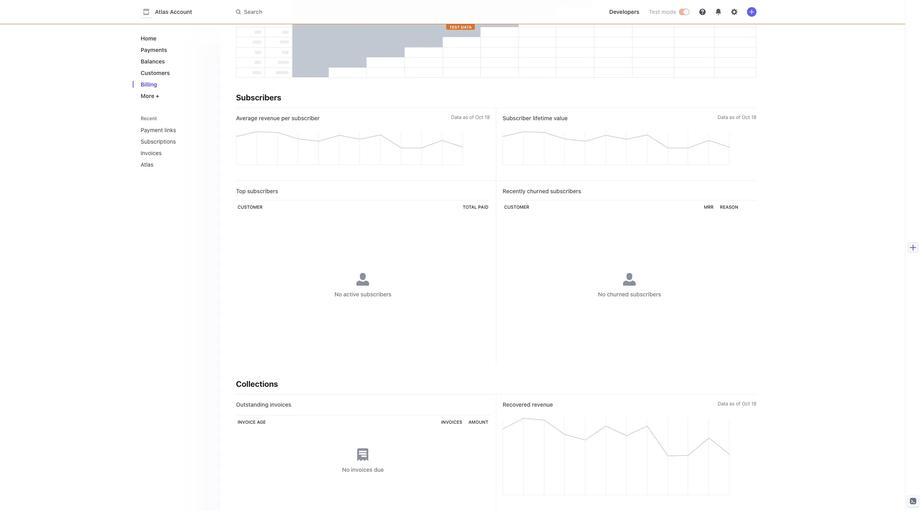 Task type: vqa. For each thing, say whether or not it's contained in the screenshot.
Search text field at the top
yes



Task type: describe. For each thing, give the bounding box(es) containing it.
no for no churned subscribers
[[598, 291, 606, 298]]

subscriptions
[[141, 138, 176, 145]]

data as of oct 18 for subscribers
[[718, 114, 757, 120]]

18 for collections
[[752, 401, 757, 407]]

no invoices due
[[342, 467, 384, 474]]

billing
[[141, 81, 157, 88]]

home
[[141, 35, 156, 42]]

Search search field
[[231, 5, 456, 19]]

total paid
[[463, 205, 489, 210]]

due
[[374, 467, 384, 474]]

payment
[[141, 127, 163, 134]]

developers
[[609, 8, 640, 15]]

subscriptions link
[[138, 135, 203, 148]]

recent
[[141, 116, 157, 122]]

atlas for atlas
[[141, 161, 153, 168]]

of for collections
[[736, 401, 741, 407]]

subscriber
[[292, 115, 320, 121]]

data
[[461, 25, 472, 29]]

customer for recently
[[504, 205, 529, 210]]

recently
[[503, 188, 526, 195]]

balances
[[141, 58, 165, 65]]

recent element
[[133, 124, 220, 171]]

revenue for recovered
[[532, 402, 553, 408]]

mrr
[[704, 205, 714, 210]]

invoices inside recent element
[[141, 150, 162, 157]]

outstanding invoices
[[236, 402, 291, 408]]

18 for subscribers
[[752, 114, 757, 120]]

payments
[[141, 47, 167, 53]]

outstanding
[[236, 402, 269, 408]]

search
[[244, 8, 262, 15]]

top
[[236, 188, 246, 195]]

invoices link
[[138, 147, 203, 160]]

Search text field
[[231, 5, 456, 19]]

recent navigation links element
[[133, 112, 220, 171]]

test
[[649, 8, 660, 15]]

home link
[[138, 32, 214, 45]]

data for subscribers
[[718, 114, 728, 120]]

atlas account button
[[141, 6, 200, 17]]

1 vertical spatial invoices
[[441, 420, 462, 425]]

oct for subscribers
[[742, 114, 750, 120]]

invoice age
[[238, 420, 266, 425]]

subscribers for no active subscribers
[[361, 291, 392, 298]]

account
[[170, 8, 192, 15]]

no for no active subscribers
[[335, 291, 342, 298]]



Task type: locate. For each thing, give the bounding box(es) containing it.
payment links
[[141, 127, 176, 134]]

1 vertical spatial churned
[[607, 291, 629, 298]]

of for subscribers
[[736, 114, 741, 120]]

settings image
[[731, 9, 738, 15]]

data as of oct 18 for collections
[[718, 401, 757, 407]]

0 vertical spatial invoices
[[270, 402, 291, 408]]

payment links link
[[138, 124, 203, 137]]

value
[[554, 115, 568, 121]]

active
[[343, 291, 359, 298]]

oct for collections
[[742, 401, 750, 407]]

invoices left the amount
[[441, 420, 462, 425]]

invoices
[[141, 150, 162, 157], [441, 420, 462, 425]]

atlas left account
[[155, 8, 169, 15]]

2 horizontal spatial no
[[598, 291, 606, 298]]

revenue right recovered
[[532, 402, 553, 408]]

links
[[164, 127, 176, 134]]

subscriber lifetime value
[[503, 115, 568, 121]]

0 horizontal spatial revenue
[[259, 115, 280, 121]]

1 horizontal spatial customer
[[504, 205, 529, 210]]

1 horizontal spatial churned
[[607, 291, 629, 298]]

subscribers
[[247, 188, 278, 195], [550, 188, 581, 195], [361, 291, 392, 298], [630, 291, 661, 298]]

invoice
[[238, 420, 256, 425]]

average revenue per subscriber
[[236, 115, 320, 121]]

paid
[[478, 205, 489, 210]]

0 vertical spatial revenue
[[259, 115, 280, 121]]

+
[[156, 93, 159, 99]]

billing link
[[138, 78, 214, 91]]

0 horizontal spatial churned
[[527, 188, 549, 195]]

18
[[485, 114, 490, 120], [752, 114, 757, 120], [752, 401, 757, 407]]

help image
[[700, 9, 706, 15]]

churned for no
[[607, 291, 629, 298]]

revenue left "per"
[[259, 115, 280, 121]]

1 horizontal spatial revenue
[[532, 402, 553, 408]]

atlas
[[155, 8, 169, 15], [141, 161, 153, 168]]

recovered
[[503, 402, 531, 408]]

1 horizontal spatial atlas
[[155, 8, 169, 15]]

customer down top subscribers
[[238, 205, 263, 210]]

as for collections
[[730, 401, 735, 407]]

per
[[281, 115, 290, 121]]

0 horizontal spatial customer
[[238, 205, 263, 210]]

atlas down subscriptions
[[141, 161, 153, 168]]

no active subscribers
[[335, 291, 392, 298]]

of
[[469, 114, 474, 120], [736, 114, 741, 120], [736, 401, 741, 407]]

core navigation links element
[[138, 32, 214, 103]]

2 customer from the left
[[504, 205, 529, 210]]

more +
[[141, 93, 159, 99]]

customer for top
[[238, 205, 263, 210]]

recovered revenue
[[503, 402, 553, 408]]

1 horizontal spatial invoices
[[351, 467, 373, 474]]

0 vertical spatial atlas
[[155, 8, 169, 15]]

churned
[[527, 188, 549, 195], [607, 291, 629, 298]]

0 horizontal spatial atlas
[[141, 161, 153, 168]]

invoices for no
[[351, 467, 373, 474]]

data for collections
[[718, 401, 728, 407]]

no for no invoices due
[[342, 467, 350, 474]]

test mode
[[649, 8, 677, 15]]

atlas inside atlas link
[[141, 161, 153, 168]]

customers link
[[138, 66, 214, 80]]

lifetime
[[533, 115, 552, 121]]

amount
[[469, 420, 489, 425]]

data as of oct 18
[[451, 114, 490, 120], [718, 114, 757, 120], [718, 401, 757, 407]]

mode
[[662, 8, 677, 15]]

oct
[[475, 114, 484, 120], [742, 114, 750, 120], [742, 401, 750, 407]]

0 horizontal spatial no
[[335, 291, 342, 298]]

no
[[335, 291, 342, 298], [598, 291, 606, 298], [342, 467, 350, 474]]

0 horizontal spatial invoices
[[141, 150, 162, 157]]

churned for recently
[[527, 188, 549, 195]]

0 vertical spatial invoices
[[141, 150, 162, 157]]

invoices for outstanding
[[270, 402, 291, 408]]

invoices right outstanding
[[270, 402, 291, 408]]

test data
[[449, 25, 472, 29]]

atlas account
[[155, 8, 192, 15]]

age
[[257, 420, 266, 425]]

subscriber
[[503, 115, 532, 121]]

1 horizontal spatial invoices
[[441, 420, 462, 425]]

collections
[[236, 380, 278, 389]]

data
[[451, 114, 462, 120], [718, 114, 728, 120], [718, 401, 728, 407]]

average
[[236, 115, 257, 121]]

reason
[[720, 205, 739, 210]]

balances link
[[138, 55, 214, 68]]

1 horizontal spatial no
[[342, 467, 350, 474]]

customers
[[141, 70, 170, 76]]

1 vertical spatial invoices
[[351, 467, 373, 474]]

top subscribers
[[236, 188, 278, 195]]

customer
[[238, 205, 263, 210], [504, 205, 529, 210]]

total
[[463, 205, 477, 210]]

subscribers
[[236, 93, 281, 102]]

subscribers for no churned subscribers
[[630, 291, 661, 298]]

1 vertical spatial revenue
[[532, 402, 553, 408]]

invoices down subscriptions
[[141, 150, 162, 157]]

developers link
[[606, 6, 643, 18]]

as for subscribers
[[730, 114, 735, 120]]

invoices
[[270, 402, 291, 408], [351, 467, 373, 474]]

subscribers for recently churned subscribers
[[550, 188, 581, 195]]

0 horizontal spatial invoices
[[270, 402, 291, 408]]

test
[[449, 25, 460, 29]]

atlas inside atlas account "button"
[[155, 8, 169, 15]]

payments link
[[138, 43, 214, 56]]

customer down recently
[[504, 205, 529, 210]]

invoices left due
[[351, 467, 373, 474]]

1 vertical spatial atlas
[[141, 161, 153, 168]]

atlas for atlas account
[[155, 8, 169, 15]]

atlas link
[[138, 158, 203, 171]]

1 customer from the left
[[238, 205, 263, 210]]

0 vertical spatial churned
[[527, 188, 549, 195]]

as
[[463, 114, 468, 120], [730, 114, 735, 120], [730, 401, 735, 407]]

revenue
[[259, 115, 280, 121], [532, 402, 553, 408]]

more
[[141, 93, 154, 99]]

no churned subscribers
[[598, 291, 661, 298]]

recently churned subscribers
[[503, 188, 581, 195]]

revenue for average
[[259, 115, 280, 121]]



